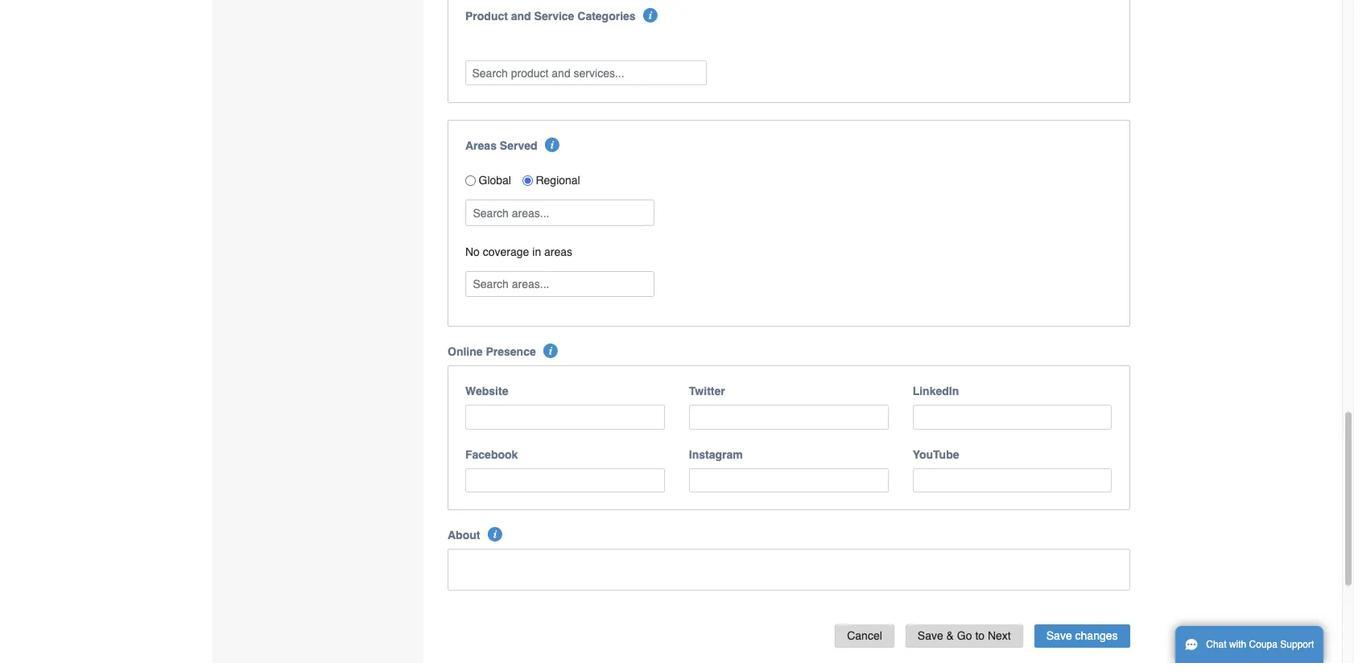 Task type: describe. For each thing, give the bounding box(es) containing it.
areas
[[544, 245, 572, 258]]

global
[[479, 174, 511, 187]]

cancel
[[847, 630, 882, 643]]

linkedin
[[913, 385, 959, 398]]

to
[[975, 630, 985, 643]]

no coverage in areas
[[465, 245, 572, 258]]

Instagram text field
[[689, 468, 889, 493]]

About text field
[[448, 549, 1130, 591]]

product and service categories
[[465, 10, 636, 23]]

about
[[448, 529, 480, 542]]

twitter
[[689, 385, 725, 398]]

cancel link
[[835, 625, 894, 648]]

save changes
[[1046, 630, 1118, 643]]

additional information image for about
[[488, 528, 502, 542]]

next
[[988, 630, 1011, 643]]

save changes button
[[1034, 625, 1130, 648]]

coupa
[[1249, 639, 1278, 650]]

Facebook text field
[[465, 468, 665, 493]]

&
[[946, 630, 954, 643]]

areas served
[[465, 139, 537, 152]]

presence
[[486, 346, 536, 358]]

Search areas... text field
[[467, 272, 653, 297]]

additional information image for areas served
[[545, 138, 559, 152]]

regional
[[536, 174, 580, 187]]

Search product and services... field
[[465, 61, 707, 85]]

online
[[448, 346, 483, 358]]

facebook
[[465, 448, 518, 461]]



Task type: locate. For each thing, give the bounding box(es) containing it.
additional information image right categories
[[643, 8, 658, 23]]

additional information image
[[643, 8, 658, 23], [545, 138, 559, 152], [488, 528, 502, 542]]

chat with coupa support
[[1206, 639, 1314, 650]]

served
[[500, 139, 537, 152]]

no
[[465, 245, 480, 258]]

go
[[957, 630, 972, 643]]

0 horizontal spatial additional information image
[[488, 528, 502, 542]]

save
[[918, 630, 943, 643], [1046, 630, 1072, 643]]

additional information image for product and service categories
[[643, 8, 658, 23]]

coverage
[[483, 245, 529, 258]]

chat with coupa support button
[[1175, 626, 1324, 663]]

2 vertical spatial additional information image
[[488, 528, 502, 542]]

1 horizontal spatial additional information image
[[545, 138, 559, 152]]

save left changes
[[1046, 630, 1072, 643]]

Twitter text field
[[689, 405, 889, 430]]

changes
[[1075, 630, 1118, 643]]

product
[[465, 10, 508, 23]]

online presence
[[448, 346, 536, 358]]

and
[[511, 10, 531, 23]]

with
[[1229, 639, 1246, 650]]

2 horizontal spatial additional information image
[[643, 8, 658, 23]]

youtube
[[913, 448, 959, 461]]

Search areas... text field
[[467, 201, 653, 225]]

instagram
[[689, 448, 743, 461]]

0 vertical spatial additional information image
[[643, 8, 658, 23]]

1 vertical spatial additional information image
[[545, 138, 559, 152]]

save & go to next
[[918, 630, 1011, 643]]

LinkedIn text field
[[913, 405, 1112, 430]]

website
[[465, 385, 508, 398]]

in
[[532, 245, 541, 258]]

YouTube text field
[[913, 468, 1112, 493]]

additional information image right served
[[545, 138, 559, 152]]

1 save from the left
[[918, 630, 943, 643]]

categories
[[577, 10, 636, 23]]

2 save from the left
[[1046, 630, 1072, 643]]

save & go to next button
[[906, 625, 1023, 648]]

areas
[[465, 139, 497, 152]]

additional information image right about
[[488, 528, 502, 542]]

save for save changes
[[1046, 630, 1072, 643]]

support
[[1280, 639, 1314, 650]]

chat
[[1206, 639, 1227, 650]]

None radio
[[465, 175, 476, 186], [522, 175, 533, 186], [465, 175, 476, 186], [522, 175, 533, 186]]

1 horizontal spatial save
[[1046, 630, 1072, 643]]

additional information image
[[543, 344, 558, 358]]

save left &
[[918, 630, 943, 643]]

save for save & go to next
[[918, 630, 943, 643]]

service
[[534, 10, 574, 23]]

0 horizontal spatial save
[[918, 630, 943, 643]]

Website text field
[[465, 405, 665, 430]]



Task type: vqa. For each thing, say whether or not it's contained in the screenshot.
YouTube on the right of the page
yes



